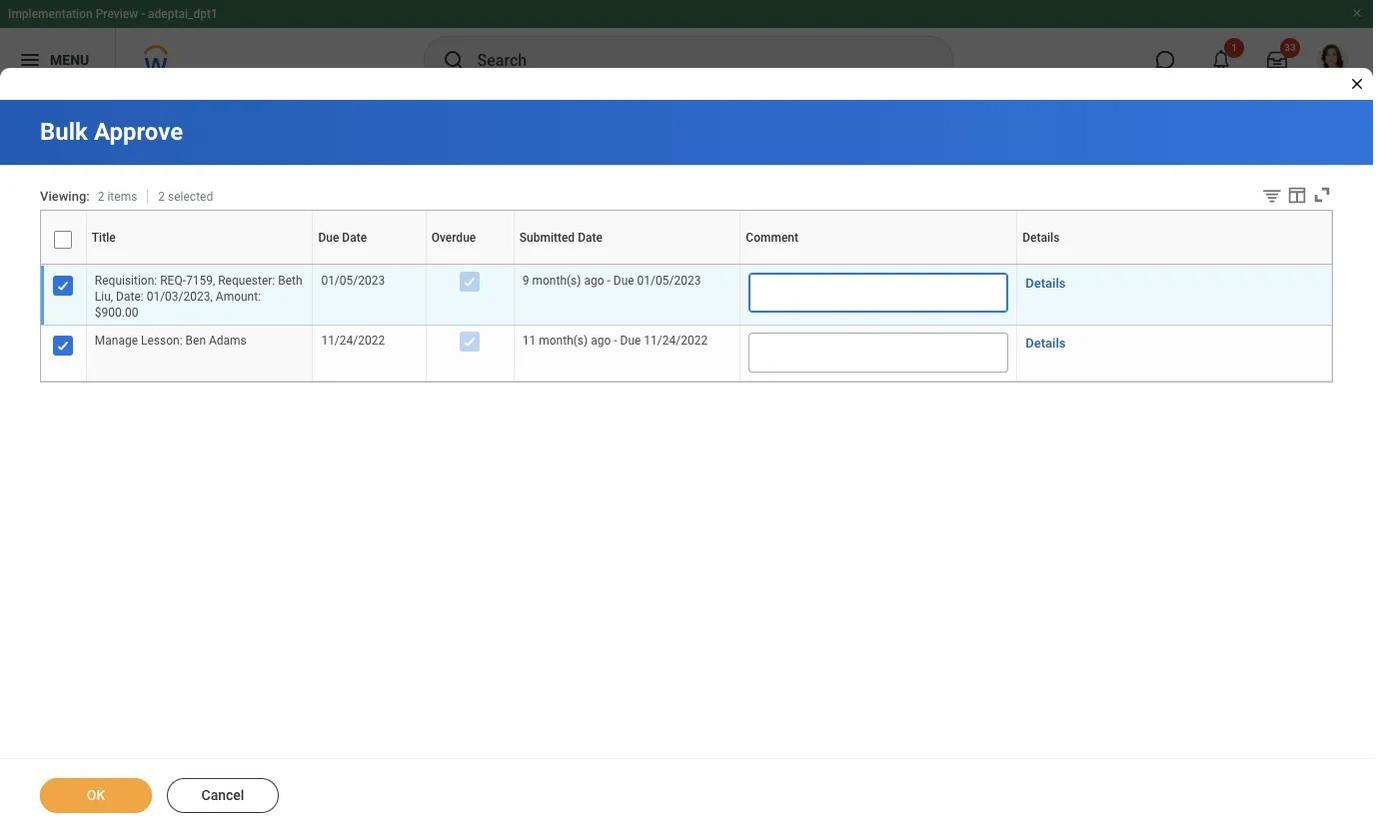 Task type: describe. For each thing, give the bounding box(es) containing it.
implementation preview -   adeptai_dpt1
[[8, 7, 218, 21]]

amount:
[[216, 290, 261, 304]]

0 horizontal spatial submitted
[[520, 230, 575, 244]]

comment button
[[876, 264, 882, 265]]

due date
[[318, 230, 367, 244]]

search image
[[441, 48, 465, 72]]

beth
[[278, 274, 302, 288]]

month(s) for 11
[[539, 334, 588, 348]]

none text field inside bulk approve main content
[[749, 273, 1009, 313]]

7159,
[[186, 274, 215, 288]]

bulk approve main content
[[0, 100, 1373, 832]]

1 vertical spatial submitted
[[623, 264, 628, 265]]

1 vertical spatial comment
[[876, 264, 881, 265]]

bulk
[[40, 118, 88, 146]]

check small image left manage
[[51, 334, 75, 358]]

ago for 01/05/2023
[[584, 274, 604, 288]]

0 vertical spatial overdue
[[432, 230, 476, 244]]

implementation
[[8, 7, 93, 21]]

- for 01/05/2023
[[607, 274, 611, 288]]

due date button
[[367, 264, 372, 265]]

close bulk approve image
[[1349, 76, 1365, 92]]

2 inside viewing: 2 items
[[98, 190, 104, 204]]

1 vertical spatial overdue
[[468, 264, 471, 265]]

approve
[[94, 118, 183, 146]]

fullscreen image
[[1311, 184, 1333, 206]]

details link for 11/24/2022
[[1026, 333, 1066, 354]]

selected
[[168, 190, 213, 204]]

ben
[[185, 334, 206, 348]]

check small image for 11 month(s) ago - due 11/24/2022
[[458, 330, 482, 354]]

11
[[523, 334, 536, 348]]

implementation preview -   adeptai_dpt1 banner
[[0, 0, 1373, 92]]

ok button
[[40, 779, 152, 814]]

comment inside row element
[[746, 230, 799, 244]]

$900.00
[[95, 306, 138, 320]]

notifications large image
[[1212, 50, 1232, 70]]

select to filter grid data image
[[1261, 185, 1283, 206]]

profile logan mcneil element
[[1305, 38, 1361, 82]]

cancel
[[201, 788, 244, 804]]

viewing: 2 items
[[40, 189, 137, 204]]

inbox large image
[[1268, 50, 1287, 70]]

date:
[[116, 290, 144, 304]]

viewing:
[[40, 189, 90, 204]]

01/03/2023,
[[147, 290, 213, 304]]

1 11/24/2022 from the left
[[321, 334, 385, 348]]

month(s) for 9
[[532, 274, 581, 288]]

9
[[523, 274, 529, 288]]

9 month(s) ago - due 01/05/2023
[[523, 274, 701, 288]]

adeptai_dpt1
[[148, 7, 218, 21]]

submitted date button
[[623, 264, 631, 265]]



Task type: vqa. For each thing, say whether or not it's contained in the screenshot.
11/24/2022's the ago
yes



Task type: locate. For each thing, give the bounding box(es) containing it.
title for title due date overdue submitted date comment details
[[198, 264, 200, 265]]

manage lesson: ben adams
[[95, 334, 247, 348]]

0 vertical spatial month(s)
[[532, 274, 581, 288]]

- up 11 month(s) ago - due 11/24/2022
[[607, 274, 611, 288]]

1 vertical spatial details link
[[1026, 333, 1066, 354]]

1 2 from the left
[[98, 190, 104, 204]]

1 row element from the top
[[41, 210, 1336, 264]]

month(s)
[[532, 274, 581, 288], [539, 334, 588, 348]]

0 horizontal spatial -
[[141, 7, 145, 21]]

details link
[[1026, 273, 1066, 294], [1026, 333, 1066, 354]]

11 month(s) ago - due 11/24/2022
[[523, 334, 708, 348]]

check small image down overdue button
[[458, 270, 482, 294]]

ago down submitted date
[[584, 274, 604, 288]]

1 horizontal spatial submitted
[[623, 264, 628, 265]]

1 vertical spatial title
[[198, 264, 200, 265]]

2 2 from the left
[[158, 190, 165, 204]]

requisition: req-7159, requester: beth liu, date: 01/03/2023, amount: $900.00
[[95, 274, 305, 320]]

0 horizontal spatial 01/05/2023
[[321, 274, 385, 288]]

- right preview
[[141, 7, 145, 21]]

click to view/edit grid preferences image
[[1286, 184, 1308, 206]]

0 horizontal spatial title
[[92, 230, 116, 244]]

11/24/2022
[[321, 334, 385, 348], [644, 334, 708, 348]]

check small image
[[51, 274, 75, 298]]

title down viewing: 2 items
[[92, 230, 116, 244]]

month(s) right "11"
[[539, 334, 588, 348]]

1 horizontal spatial 2
[[158, 190, 165, 204]]

ago for 11/24/2022
[[591, 334, 611, 348]]

submitted up the 9 at the left top of the page
[[520, 230, 575, 244]]

manage
[[95, 334, 138, 348]]

check small image
[[458, 270, 482, 294], [458, 330, 482, 354], [51, 334, 75, 358]]

2
[[98, 190, 104, 204], [158, 190, 165, 204]]

cancel button
[[167, 779, 279, 814]]

overdue
[[432, 230, 476, 244], [468, 264, 471, 265]]

2 selected
[[158, 190, 213, 204]]

toolbar inside bulk approve main content
[[1246, 184, 1333, 210]]

title inside row element
[[92, 230, 116, 244]]

date
[[342, 230, 367, 244], [578, 230, 603, 244], [369, 264, 371, 265], [628, 264, 630, 265]]

1 horizontal spatial 11/24/2022
[[644, 334, 708, 348]]

month(s) right the 9 at the left top of the page
[[532, 274, 581, 288]]

0 vertical spatial -
[[141, 7, 145, 21]]

2 vertical spatial -
[[614, 334, 617, 348]]

title button
[[198, 264, 201, 265]]

liu,
[[95, 290, 113, 304]]

adams
[[209, 334, 247, 348]]

0 vertical spatial comment
[[746, 230, 799, 244]]

2 details link from the top
[[1026, 333, 1066, 354]]

overdue button
[[468, 264, 472, 265]]

lesson:
[[141, 334, 183, 348]]

0 vertical spatial submitted
[[520, 230, 575, 244]]

11/24/2022 down due date button
[[321, 334, 385, 348]]

title due date overdue submitted date comment details
[[198, 264, 1176, 265]]

2 01/05/2023 from the left
[[637, 274, 701, 288]]

3 row element from the top
[[41, 326, 1332, 382]]

row element
[[41, 210, 1336, 264], [41, 266, 1332, 326], [41, 326, 1332, 382]]

req-
[[160, 274, 186, 288]]

title
[[92, 230, 116, 244], [198, 264, 200, 265]]

bulk approve dialog
[[0, 0, 1373, 832]]

2 row element from the top
[[41, 266, 1332, 326]]

submitted
[[520, 230, 575, 244], [623, 264, 628, 265]]

close environment banner image
[[1351, 7, 1363, 19]]

- for 11/24/2022
[[614, 334, 617, 348]]

0 horizontal spatial 11/24/2022
[[321, 334, 385, 348]]

row element containing title
[[41, 210, 1336, 264]]

ok
[[87, 788, 105, 804]]

requisition:
[[95, 274, 157, 288]]

comment
[[746, 230, 799, 244], [876, 264, 881, 265]]

1 01/05/2023 from the left
[[321, 274, 385, 288]]

0 horizontal spatial comment
[[746, 230, 799, 244]]

2 11/24/2022 from the left
[[644, 334, 708, 348]]

details link for 01/05/2023
[[1026, 273, 1066, 294]]

column header
[[41, 265, 86, 266]]

1 horizontal spatial comment
[[876, 264, 881, 265]]

01/05/2023 down title due date overdue submitted date comment details
[[637, 274, 701, 288]]

1 horizontal spatial title
[[198, 264, 200, 265]]

0 vertical spatial ago
[[584, 274, 604, 288]]

due
[[318, 230, 339, 244], [367, 264, 369, 265], [614, 274, 634, 288], [620, 334, 641, 348]]

1 vertical spatial ago
[[591, 334, 611, 348]]

1 horizontal spatial -
[[607, 274, 611, 288]]

bulk approve
[[40, 118, 183, 146]]

title for title
[[92, 230, 116, 244]]

-
[[141, 7, 145, 21], [607, 274, 611, 288], [614, 334, 617, 348]]

1 horizontal spatial 01/05/2023
[[637, 274, 701, 288]]

1 details link from the top
[[1026, 273, 1066, 294]]

1 vertical spatial month(s)
[[539, 334, 588, 348]]

submitted up 9 month(s) ago - due 01/05/2023
[[623, 264, 628, 265]]

- inside implementation preview -   adeptai_dpt1 banner
[[141, 7, 145, 21]]

11/24/2022 down title due date overdue submitted date comment details
[[644, 334, 708, 348]]

ago down 9 month(s) ago - due 01/05/2023
[[591, 334, 611, 348]]

items
[[107, 190, 137, 204]]

preview
[[96, 7, 138, 21]]

check small image left "11"
[[458, 330, 482, 354]]

2 left items
[[98, 190, 104, 204]]

0 vertical spatial title
[[92, 230, 116, 244]]

01/05/2023
[[321, 274, 385, 288], [637, 274, 701, 288]]

ago
[[584, 274, 604, 288], [591, 334, 611, 348]]

details
[[1023, 230, 1060, 244], [1173, 264, 1176, 265], [1026, 276, 1066, 291], [1026, 336, 1066, 351]]

2 horizontal spatial -
[[614, 334, 617, 348]]

2 left selected
[[158, 190, 165, 204]]

toolbar
[[1246, 184, 1333, 210]]

0 horizontal spatial 2
[[98, 190, 104, 204]]

title up 7159,
[[198, 264, 200, 265]]

None text field
[[749, 273, 1009, 313]]

requester:
[[218, 274, 275, 288]]

1 vertical spatial -
[[607, 274, 611, 288]]

check small image for 9 month(s) ago - due 01/05/2023
[[458, 270, 482, 294]]

details column header
[[1017, 264, 1332, 266]]

- down 9 month(s) ago - due 01/05/2023
[[614, 334, 617, 348]]

01/05/2023 down due date button
[[321, 274, 385, 288]]

0 vertical spatial details link
[[1026, 273, 1066, 294]]

submitted date
[[520, 230, 603, 244]]



